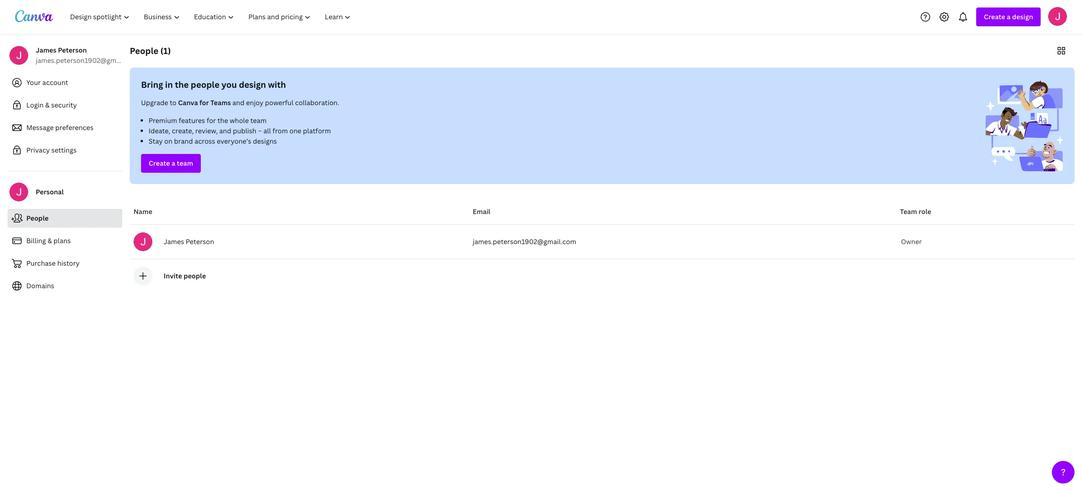Task type: locate. For each thing, give the bounding box(es) containing it.
invite people button
[[164, 272, 206, 281]]

premium features for the whole team ideate, create, review, and publish – all from one platform stay on brand across everyone's designs
[[149, 116, 331, 146]]

1 vertical spatial people
[[26, 214, 48, 223]]

invite
[[164, 272, 182, 281]]

1 vertical spatial james
[[164, 237, 184, 246]]

a inside button
[[171, 159, 175, 168]]

1 horizontal spatial james.peterson1902@gmail.com
[[473, 237, 576, 246]]

team
[[250, 116, 267, 125], [177, 159, 193, 168]]

people left (1)
[[130, 45, 158, 56]]

1 vertical spatial &
[[48, 237, 52, 245]]

1 vertical spatial people
[[184, 272, 206, 281]]

1 horizontal spatial peterson
[[186, 237, 214, 246]]

0 horizontal spatial james.peterson1902@gmail.com
[[36, 56, 139, 65]]

your account
[[26, 78, 68, 87]]

james for james peterson james.peterson1902@gmail.com
[[36, 46, 56, 55]]

team up –
[[250, 116, 267, 125]]

people (1)
[[130, 45, 171, 56]]

and left enjoy in the left of the page
[[232, 98, 244, 107]]

peterson inside james peterson james.peterson1902@gmail.com
[[58, 46, 87, 55]]

the
[[175, 79, 189, 90], [218, 116, 228, 125]]

design left "james peterson" image
[[1012, 12, 1033, 21]]

domains link
[[8, 277, 122, 296]]

peterson for james peterson james.peterson1902@gmail.com
[[58, 46, 87, 55]]

from
[[273, 127, 288, 135]]

1 vertical spatial a
[[171, 159, 175, 168]]

1 vertical spatial the
[[218, 116, 228, 125]]

people
[[130, 45, 158, 56], [26, 214, 48, 223]]

1 vertical spatial for
[[207, 116, 216, 125]]

security
[[51, 101, 77, 110]]

and inside premium features for the whole team ideate, create, review, and publish – all from one platform stay on brand across everyone's designs
[[219, 127, 231, 135]]

0 vertical spatial and
[[232, 98, 244, 107]]

peterson up your account link
[[58, 46, 87, 55]]

1 horizontal spatial team
[[250, 116, 267, 125]]

1 horizontal spatial james
[[164, 237, 184, 246]]

0 horizontal spatial create
[[149, 159, 170, 168]]

login
[[26, 101, 44, 110]]

stay
[[149, 137, 163, 146]]

the left whole
[[218, 116, 228, 125]]

and
[[232, 98, 244, 107], [219, 127, 231, 135]]

create for create a design
[[984, 12, 1005, 21]]

peterson up invite people button
[[186, 237, 214, 246]]

enjoy
[[246, 98, 263, 107]]

a
[[1007, 12, 1011, 21], [171, 159, 175, 168]]

james
[[36, 46, 56, 55], [164, 237, 184, 246]]

people up billing
[[26, 214, 48, 223]]

for up review,
[[207, 116, 216, 125]]

0 horizontal spatial design
[[239, 79, 266, 90]]

a inside 'dropdown button'
[[1007, 12, 1011, 21]]

billing
[[26, 237, 46, 245]]

purchase
[[26, 259, 56, 268]]

upgrade
[[141, 98, 168, 107]]

1 vertical spatial james.peterson1902@gmail.com
[[473, 237, 576, 246]]

&
[[45, 101, 50, 110], [48, 237, 52, 245]]

one
[[289, 127, 301, 135]]

design up enjoy in the left of the page
[[239, 79, 266, 90]]

people up the teams
[[191, 79, 219, 90]]

james up your account
[[36, 46, 56, 55]]

0 horizontal spatial james
[[36, 46, 56, 55]]

review,
[[195, 127, 218, 135]]

people
[[191, 79, 219, 90], [184, 272, 206, 281]]

everyone's
[[217, 137, 251, 146]]

for inside premium features for the whole team ideate, create, review, and publish – all from one platform stay on brand across everyone's designs
[[207, 116, 216, 125]]

for right canva at left top
[[200, 98, 209, 107]]

people for people
[[26, 214, 48, 223]]

1 horizontal spatial a
[[1007, 12, 1011, 21]]

0 vertical spatial peterson
[[58, 46, 87, 55]]

1 horizontal spatial design
[[1012, 12, 1033, 21]]

the right in
[[175, 79, 189, 90]]

0 vertical spatial design
[[1012, 12, 1033, 21]]

design
[[1012, 12, 1033, 21], [239, 79, 266, 90]]

role
[[919, 207, 931, 216]]

0 horizontal spatial peterson
[[58, 46, 87, 55]]

message
[[26, 123, 54, 132]]

0 horizontal spatial and
[[219, 127, 231, 135]]

0 vertical spatial create
[[984, 12, 1005, 21]]

1 horizontal spatial and
[[232, 98, 244, 107]]

account
[[42, 78, 68, 87]]

invite people
[[164, 272, 206, 281]]

settings
[[51, 146, 77, 155]]

team
[[900, 207, 917, 216]]

& left plans at the top left
[[48, 237, 52, 245]]

james peterson
[[164, 237, 214, 246]]

people for people (1)
[[130, 45, 158, 56]]

0 vertical spatial a
[[1007, 12, 1011, 21]]

create for create a team
[[149, 159, 170, 168]]

james inside james peterson button
[[164, 237, 184, 246]]

message preferences link
[[8, 119, 122, 137]]

create
[[984, 12, 1005, 21], [149, 159, 170, 168]]

1 vertical spatial team
[[177, 159, 193, 168]]

1 vertical spatial peterson
[[186, 237, 214, 246]]

bring
[[141, 79, 163, 90]]

create inside 'dropdown button'
[[984, 12, 1005, 21]]

& for billing
[[48, 237, 52, 245]]

create,
[[172, 127, 194, 135]]

0 horizontal spatial people
[[26, 214, 48, 223]]

peterson
[[58, 46, 87, 55], [186, 237, 214, 246]]

1 vertical spatial create
[[149, 159, 170, 168]]

james up "invite"
[[164, 237, 184, 246]]

create a design
[[984, 12, 1033, 21]]

1 horizontal spatial create
[[984, 12, 1005, 21]]

0 vertical spatial &
[[45, 101, 50, 110]]

people right "invite"
[[184, 272, 206, 281]]

1 horizontal spatial the
[[218, 116, 228, 125]]

email
[[473, 207, 490, 216]]

& right login
[[45, 101, 50, 110]]

0 horizontal spatial the
[[175, 79, 189, 90]]

team down brand
[[177, 159, 193, 168]]

for
[[200, 98, 209, 107], [207, 116, 216, 125]]

billing & plans link
[[8, 232, 122, 251]]

0 horizontal spatial team
[[177, 159, 193, 168]]

bring in the people you design with
[[141, 79, 286, 90]]

& for login
[[45, 101, 50, 110]]

people link
[[8, 209, 122, 228]]

1 horizontal spatial people
[[130, 45, 158, 56]]

with
[[268, 79, 286, 90]]

0 horizontal spatial a
[[171, 159, 175, 168]]

purchase history link
[[8, 254, 122, 273]]

across
[[195, 137, 215, 146]]

brand
[[174, 137, 193, 146]]

you
[[221, 79, 237, 90]]

james.peterson1902@gmail.com
[[36, 56, 139, 65], [473, 237, 576, 246]]

peterson inside button
[[186, 237, 214, 246]]

(1)
[[160, 45, 171, 56]]

0 vertical spatial james.peterson1902@gmail.com
[[36, 56, 139, 65]]

0 vertical spatial people
[[130, 45, 158, 56]]

designs
[[253, 137, 277, 146]]

your account link
[[8, 73, 122, 92]]

0 vertical spatial team
[[250, 116, 267, 125]]

create inside button
[[149, 159, 170, 168]]

personal
[[36, 188, 64, 197]]

1 vertical spatial and
[[219, 127, 231, 135]]

history
[[57, 259, 80, 268]]

create a team
[[149, 159, 193, 168]]

list
[[141, 116, 595, 147]]

0 vertical spatial james
[[36, 46, 56, 55]]

and up everyone's
[[219, 127, 231, 135]]

james inside james peterson james.peterson1902@gmail.com
[[36, 46, 56, 55]]



Task type: vqa. For each thing, say whether or not it's contained in the screenshot.
the bottom for
yes



Task type: describe. For each thing, give the bounding box(es) containing it.
privacy settings
[[26, 146, 77, 155]]

james peterson james.peterson1902@gmail.com
[[36, 46, 139, 65]]

0 vertical spatial people
[[191, 79, 219, 90]]

the inside premium features for the whole team ideate, create, review, and publish – all from one platform stay on brand across everyone's designs
[[218, 116, 228, 125]]

purchase history
[[26, 259, 80, 268]]

peterson for james peterson
[[186, 237, 214, 246]]

premium
[[149, 116, 177, 125]]

list containing premium features for the whole team
[[141, 116, 595, 147]]

all
[[263, 127, 271, 135]]

privacy
[[26, 146, 50, 155]]

publish
[[233, 127, 256, 135]]

message preferences
[[26, 123, 93, 132]]

powerful
[[265, 98, 293, 107]]

design inside 'dropdown button'
[[1012, 12, 1033, 21]]

on
[[164, 137, 172, 146]]

create a design button
[[976, 8, 1041, 26]]

your
[[26, 78, 41, 87]]

name
[[134, 207, 152, 216]]

ideate,
[[149, 127, 170, 135]]

–
[[258, 127, 262, 135]]

james peterson button
[[134, 233, 465, 252]]

team role
[[900, 207, 931, 216]]

domains
[[26, 282, 54, 291]]

0 vertical spatial for
[[200, 98, 209, 107]]

top level navigation element
[[64, 8, 359, 26]]

privacy settings link
[[8, 141, 122, 160]]

0 vertical spatial the
[[175, 79, 189, 90]]

features
[[179, 116, 205, 125]]

a for team
[[171, 159, 175, 168]]

team inside button
[[177, 159, 193, 168]]

whole
[[230, 116, 249, 125]]

collaboration.
[[295, 98, 339, 107]]

in
[[165, 79, 173, 90]]

owner
[[901, 237, 922, 246]]

to
[[170, 98, 176, 107]]

owner button
[[900, 233, 927, 252]]

login & security
[[26, 101, 77, 110]]

login & security link
[[8, 96, 122, 115]]

upgrade to canva for teams and enjoy powerful collaboration.
[[141, 98, 339, 107]]

james peterson image
[[1048, 7, 1067, 26]]

create a team button
[[141, 154, 201, 173]]

1 vertical spatial design
[[239, 79, 266, 90]]

plans
[[54, 237, 71, 245]]

james for james peterson
[[164, 237, 184, 246]]

preferences
[[55, 123, 93, 132]]

canva
[[178, 98, 198, 107]]

platform
[[303, 127, 331, 135]]

teams
[[210, 98, 231, 107]]

team inside premium features for the whole team ideate, create, review, and publish – all from one platform stay on brand across everyone's designs
[[250, 116, 267, 125]]

billing & plans
[[26, 237, 71, 245]]

a for design
[[1007, 12, 1011, 21]]



